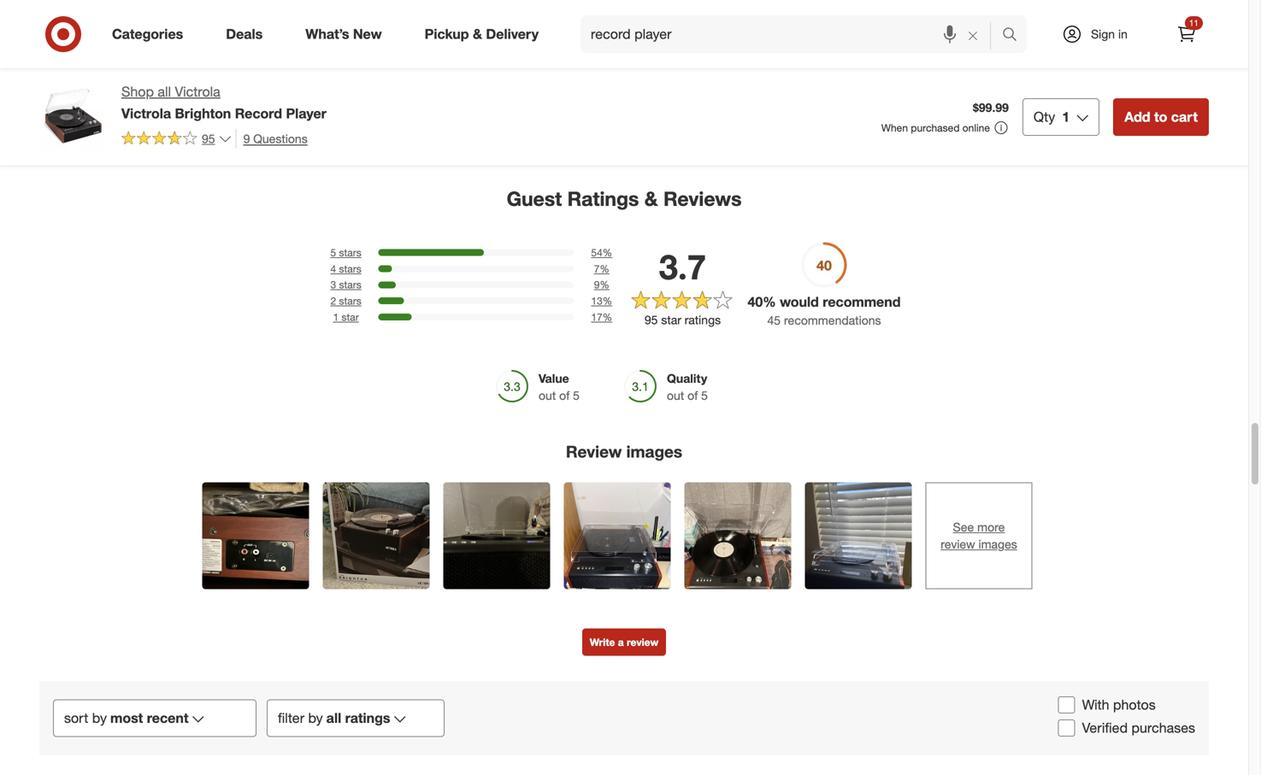 Task type: vqa. For each thing, say whether or not it's contained in the screenshot.
the Mini Brands Books Capsule
no



Task type: locate. For each thing, give the bounding box(es) containing it.
and
[[146, 24, 166, 39]]

1 horizontal spatial ratings
[[685, 313, 721, 327]]

1 horizontal spatial -
[[621, 39, 626, 54]]

victrola down the shop
[[121, 105, 171, 122]]

1 - from the left
[[272, 39, 277, 54]]

2
[[331, 295, 336, 308]]

all right the shop
[[158, 83, 171, 100]]

images
[[627, 442, 683, 462], [979, 537, 1018, 552]]

sort by most recent
[[64, 710, 189, 727]]

reg
[[748, 9, 762, 22]]

lansing for mint
[[604, 9, 646, 24]]

95 down brighton
[[202, 131, 215, 146]]

bluetooth for black
[[287, 24, 339, 39]]

1 horizontal spatial waterproof
[[573, 24, 633, 39]]

95 right "17 %"
[[645, 313, 658, 327]]

0 vertical spatial all
[[158, 83, 171, 100]]

purchases
[[1132, 720, 1196, 737]]

qty 1
[[1034, 108, 1070, 125]]

speaker for altec lansing hydrajolt waterproof bluetooth speaker - black
[[224, 39, 269, 54]]

lansing inside altec lansing hydramini waterproof bluetooth speaker - mint
[[604, 9, 646, 24]]

1 horizontal spatial review
[[941, 537, 976, 552]]

17
[[591, 311, 603, 324]]

altec inside altec lansing hydramini waterproof bluetooth speaker - mint
[[573, 9, 600, 24]]

54
[[591, 246, 603, 259]]

0 vertical spatial review
[[941, 537, 976, 552]]

would
[[780, 294, 819, 311]]

what's
[[306, 26, 349, 42]]

add to cart
[[1125, 108, 1198, 125]]

1 horizontal spatial lansing
[[604, 9, 646, 24]]

ratings
[[568, 187, 639, 211]]

11 link
[[1168, 15, 1206, 53]]

1 lansing from the left
[[255, 9, 297, 24]]

1 vertical spatial images
[[979, 537, 1018, 552]]

cart
[[1172, 108, 1198, 125]]

victrola up brighton
[[175, 83, 220, 100]]

guest review image 3 of 7, zoom in image
[[443, 483, 550, 590]]

95 for 95 star ratings
[[645, 313, 658, 327]]

- left black
[[272, 39, 277, 54]]

of down value
[[559, 388, 570, 403]]

2 bluetooth from the left
[[636, 24, 688, 39]]

- inside altec lansing hydrajolt waterproof bluetooth speaker - black
[[272, 39, 277, 54]]

Verified purchases checkbox
[[1059, 720, 1076, 737]]

0 horizontal spatial out
[[539, 388, 556, 403]]

1 horizontal spatial 5
[[573, 388, 580, 403]]

1 horizontal spatial all
[[326, 710, 341, 727]]

0 horizontal spatial 9
[[243, 131, 250, 146]]

0 vertical spatial &
[[473, 26, 482, 42]]

0 horizontal spatial ratings
[[345, 710, 390, 727]]

% up "17 %"
[[603, 295, 613, 308]]

speaker
[[130, 9, 175, 24], [224, 39, 269, 54], [573, 39, 618, 54]]

speaker left black
[[224, 39, 269, 54]]

all right the filter
[[326, 710, 341, 727]]

bluetooth inside altec lansing hydramini waterproof bluetooth speaker - mint
[[636, 24, 688, 39]]

new
[[353, 26, 382, 42]]

delivery
[[486, 26, 539, 42]]

sign
[[1091, 27, 1115, 41]]

2 horizontal spatial 5
[[701, 388, 708, 403]]

1 waterproof from the left
[[224, 24, 284, 39]]

3
[[331, 279, 336, 291]]

sl
[[113, 9, 127, 24]]

speaker inside altec lansing hydrajolt waterproof bluetooth speaker - black
[[224, 39, 269, 54]]

1 vertical spatial review
[[627, 636, 659, 649]]

5 down quality at top
[[701, 388, 708, 403]]

ratings right the filter
[[345, 710, 390, 727]]

2 lansing from the left
[[604, 9, 646, 24]]

online
[[963, 121, 990, 134]]

1 vertical spatial all
[[326, 710, 341, 727]]

of down quality at top
[[688, 388, 698, 403]]

by right sort
[[92, 710, 107, 727]]

out down value
[[539, 388, 556, 403]]

stars up 2 stars
[[339, 279, 362, 291]]

13
[[591, 295, 603, 308]]

lansing for black
[[255, 9, 297, 24]]

of for value
[[559, 388, 570, 403]]

player
[[286, 105, 327, 122]]

2 stars from the top
[[339, 262, 362, 275]]

-
[[272, 39, 277, 54], [621, 39, 626, 54]]

1 horizontal spatial 95
[[645, 313, 658, 327]]

2 out from the left
[[667, 388, 684, 403]]

speaker left 'mint'
[[573, 39, 618, 54]]

1 stars from the top
[[339, 246, 362, 259]]

1 horizontal spatial 1
[[1062, 108, 1070, 125]]

1 horizontal spatial images
[[979, 537, 1018, 552]]

out down quality at top
[[667, 388, 684, 403]]

review right a on the bottom of page
[[627, 636, 659, 649]]

1 altec from the left
[[224, 9, 251, 24]]

% up 7 %
[[603, 246, 613, 259]]

0 horizontal spatial sponsored
[[50, 54, 100, 67]]

% for 17
[[603, 311, 613, 324]]

9 inside '9 questions' link
[[243, 131, 250, 146]]

1 horizontal spatial sponsored
[[748, 52, 798, 65]]

5 up the review
[[573, 388, 580, 403]]

stars for 3 stars
[[339, 279, 362, 291]]

0 horizontal spatial all
[[158, 83, 171, 100]]

sponsored down stereo
[[50, 54, 100, 67]]

1 vertical spatial 1
[[333, 311, 339, 324]]

sign in link
[[1048, 15, 1155, 53]]

2 stars
[[331, 295, 362, 308]]

by right the filter
[[308, 710, 323, 727]]

(black)
[[50, 54, 86, 69]]

review down see
[[941, 537, 976, 552]]

3.7
[[659, 246, 707, 288]]

out inside quality out of 5
[[667, 388, 684, 403]]

1 bluetooth from the left
[[287, 24, 339, 39]]

0 vertical spatial victrola
[[175, 83, 220, 100]]

% for 7
[[600, 262, 610, 275]]

3 stars from the top
[[339, 279, 362, 291]]

% down the '13 %'
[[603, 311, 613, 324]]

1 of from the left
[[559, 388, 570, 403]]

altec lansing hydrajolt waterproof bluetooth speaker - black link
[[224, 0, 364, 67]]

1 right qty
[[1062, 108, 1070, 125]]

- inside altec lansing hydramini waterproof bluetooth speaker - mint
[[621, 39, 626, 54]]

1 horizontal spatial bluetooth
[[636, 24, 688, 39]]

5 for value out of 5
[[573, 388, 580, 403]]

sponsored down $229.99
[[748, 52, 798, 65]]

95 link
[[121, 129, 232, 150]]

of
[[559, 388, 570, 403], [688, 388, 698, 403]]

- left 'mint'
[[621, 39, 626, 54]]

stars up "3 stars" at the top of page
[[339, 262, 362, 275]]

by for sort by
[[92, 710, 107, 727]]

sign in
[[1091, 27, 1128, 41]]

0 horizontal spatial &
[[473, 26, 482, 42]]

0 horizontal spatial 95
[[202, 131, 215, 146]]

images right the review
[[627, 442, 683, 462]]

search
[[995, 27, 1036, 44]]

altec for altec lansing hydramini waterproof bluetooth speaker - mint
[[573, 9, 600, 24]]

% up the '13 %'
[[600, 279, 610, 291]]

1 horizontal spatial star
[[661, 313, 682, 327]]

quality
[[667, 371, 708, 386]]

speaker up "categories"
[[130, 9, 175, 24]]

ratings down 3.7
[[685, 313, 721, 327]]

4 stars from the top
[[339, 295, 362, 308]]

photos
[[1114, 697, 1156, 714]]

in
[[1119, 27, 1128, 41]]

1 by from the left
[[92, 710, 107, 727]]

to
[[1155, 108, 1168, 125]]

guest review image 1 of 7, zoom in image
[[202, 483, 309, 590]]

pickup & delivery link
[[410, 15, 560, 53]]

of inside quality out of 5
[[688, 388, 698, 403]]

ratings
[[685, 313, 721, 327], [345, 710, 390, 727]]

2 waterproof from the left
[[573, 24, 633, 39]]

% down 54 %
[[600, 262, 610, 275]]

1 horizontal spatial by
[[308, 710, 323, 727]]

filter by all ratings
[[278, 710, 390, 727]]

0 vertical spatial ratings
[[685, 313, 721, 327]]

sponsored for sonos one sl speaker for stereo pairing and home theater surrounds (black)
[[50, 54, 100, 67]]

2 - from the left
[[621, 39, 626, 54]]

5
[[331, 246, 336, 259], [573, 388, 580, 403], [701, 388, 708, 403]]

stars down "3 stars" at the top of page
[[339, 295, 362, 308]]

9 for 9 questions
[[243, 131, 250, 146]]

stars
[[339, 246, 362, 259], [339, 262, 362, 275], [339, 279, 362, 291], [339, 295, 362, 308]]

by
[[92, 710, 107, 727], [308, 710, 323, 727]]

out
[[539, 388, 556, 403], [667, 388, 684, 403]]

image of victrola brighton record player image
[[39, 82, 108, 151]]

1 out from the left
[[539, 388, 556, 403]]

guest review image 6 of 7, zoom in image
[[805, 483, 912, 590]]

0 horizontal spatial altec
[[224, 9, 251, 24]]

% for 54
[[603, 246, 613, 259]]

% up 45
[[763, 294, 776, 311]]

bluetooth inside altec lansing hydrajolt waterproof bluetooth speaker - black
[[287, 24, 339, 39]]

star for 95
[[661, 313, 682, 327]]

lansing up 'mint'
[[604, 9, 646, 24]]

images inside see more review images
[[979, 537, 1018, 552]]

review
[[566, 442, 622, 462]]

% for 9
[[600, 279, 610, 291]]

recommendations
[[784, 313, 881, 328]]

1 down 2
[[333, 311, 339, 324]]

a
[[618, 636, 624, 649]]

shop all victrola victrola brighton record player
[[121, 83, 327, 122]]

altec inside altec lansing hydrajolt waterproof bluetooth speaker - black
[[224, 9, 251, 24]]

5 inside value out of 5
[[573, 388, 580, 403]]

images down the more
[[979, 537, 1018, 552]]

0 horizontal spatial -
[[272, 39, 277, 54]]

categories link
[[98, 15, 205, 53]]

- for mint
[[621, 39, 626, 54]]

% for 13
[[603, 295, 613, 308]]

0 horizontal spatial lansing
[[255, 9, 297, 24]]

0 horizontal spatial by
[[92, 710, 107, 727]]

star down 2 stars
[[342, 311, 359, 324]]

1 vertical spatial &
[[645, 187, 658, 211]]

1 horizontal spatial speaker
[[224, 39, 269, 54]]

waterproof inside altec lansing hydramini waterproof bluetooth speaker - mint
[[573, 24, 633, 39]]

1 horizontal spatial out
[[667, 388, 684, 403]]

guest review image 5 of 7, zoom in image
[[685, 483, 792, 590]]

pickup
[[425, 26, 469, 42]]

0 horizontal spatial star
[[342, 311, 359, 324]]

2 of from the left
[[688, 388, 698, 403]]

2 horizontal spatial speaker
[[573, 39, 618, 54]]

1 horizontal spatial 9
[[594, 279, 600, 291]]

theater
[[85, 39, 126, 54]]

of inside value out of 5
[[559, 388, 570, 403]]

0 horizontal spatial of
[[559, 388, 570, 403]]

stars up 4 stars
[[339, 246, 362, 259]]

% for 40
[[763, 294, 776, 311]]

9 for 9 %
[[594, 279, 600, 291]]

0 horizontal spatial waterproof
[[224, 24, 284, 39]]

2 altec from the left
[[573, 9, 600, 24]]

9 down the record
[[243, 131, 250, 146]]

2 by from the left
[[308, 710, 323, 727]]

1 horizontal spatial altec
[[573, 9, 600, 24]]

altec
[[224, 9, 251, 24], [573, 9, 600, 24]]

& right pickup
[[473, 26, 482, 42]]

bluetooth for mint
[[636, 24, 688, 39]]

54 %
[[591, 246, 613, 259]]

1 vertical spatial ratings
[[345, 710, 390, 727]]

1
[[1062, 108, 1070, 125], [333, 311, 339, 324]]

0 horizontal spatial review
[[627, 636, 659, 649]]

1 star
[[333, 311, 359, 324]]

lansing
[[255, 9, 297, 24], [604, 9, 646, 24]]

9 down 7
[[594, 279, 600, 291]]

& right ratings
[[645, 187, 658, 211]]

1 vertical spatial 9
[[594, 279, 600, 291]]

out for value out of 5
[[539, 388, 556, 403]]

lansing up black
[[255, 9, 297, 24]]

purchased
[[911, 121, 960, 134]]

1 horizontal spatial victrola
[[175, 83, 220, 100]]

0 vertical spatial 95
[[202, 131, 215, 146]]

guest ratings & reviews
[[507, 187, 742, 211]]

0 horizontal spatial speaker
[[130, 9, 175, 24]]

40
[[748, 294, 763, 311]]

5 up 4
[[331, 246, 336, 259]]

review inside see more review images
[[941, 537, 976, 552]]

0 vertical spatial images
[[627, 442, 683, 462]]

speaker inside altec lansing hydramini waterproof bluetooth speaker - mint
[[573, 39, 618, 54]]

waterproof inside altec lansing hydrajolt waterproof bluetooth speaker - black
[[224, 24, 284, 39]]

1 vertical spatial victrola
[[121, 105, 171, 122]]

9 questions
[[243, 131, 308, 146]]

0 vertical spatial 9
[[243, 131, 250, 146]]

lansing inside altec lansing hydrajolt waterproof bluetooth speaker - black
[[255, 9, 297, 24]]

star down 3.7
[[661, 313, 682, 327]]

% inside 40 % would recommend 45 recommendations
[[763, 294, 776, 311]]

0 horizontal spatial bluetooth
[[287, 24, 339, 39]]

victrola
[[175, 83, 220, 100], [121, 105, 171, 122]]

1 horizontal spatial of
[[688, 388, 698, 403]]

with
[[1082, 697, 1110, 714]]

1 vertical spatial 95
[[645, 313, 658, 327]]

0 horizontal spatial 1
[[333, 311, 339, 324]]

5 inside quality out of 5
[[701, 388, 708, 403]]

pickup & delivery
[[425, 26, 539, 42]]

out inside value out of 5
[[539, 388, 556, 403]]

review inside button
[[627, 636, 659, 649]]

review for write a review
[[627, 636, 659, 649]]

search button
[[995, 15, 1036, 56]]



Task type: describe. For each thing, give the bounding box(es) containing it.
speaker for altec lansing hydramini waterproof bluetooth speaker - mint
[[573, 39, 618, 54]]

by for filter by
[[308, 710, 323, 727]]

7 %
[[594, 262, 610, 275]]

1 horizontal spatial &
[[645, 187, 658, 211]]

$229.99
[[765, 9, 802, 22]]

of for quality
[[688, 388, 698, 403]]

more
[[978, 520, 1005, 535]]

when
[[882, 121, 908, 134]]

0 horizontal spatial 5
[[331, 246, 336, 259]]

altec lansing hydramini waterproof bluetooth speaker - mint
[[573, 9, 703, 54]]

categories
[[112, 26, 183, 42]]

altec lansing hydramini waterproof bluetooth speaker - mint link
[[573, 0, 713, 67]]

deals link
[[211, 15, 284, 53]]

7
[[594, 262, 600, 275]]

95 star ratings
[[645, 313, 721, 327]]

most
[[110, 710, 143, 727]]

see more review images
[[941, 520, 1018, 552]]

one
[[87, 9, 109, 24]]

for
[[50, 24, 64, 39]]

brighton
[[175, 105, 231, 122]]

record
[[235, 105, 282, 122]]

recent
[[147, 710, 189, 727]]

all inside shop all victrola victrola brighton record player
[[158, 83, 171, 100]]

reviews
[[664, 187, 742, 211]]

see more review images button
[[926, 483, 1033, 590]]

write a review
[[590, 636, 659, 649]]

quality out of 5
[[667, 371, 708, 403]]

black
[[280, 39, 310, 54]]

verified purchases
[[1082, 720, 1196, 737]]

95 for 95
[[202, 131, 215, 146]]

sale
[[805, 9, 825, 22]]

5 stars
[[331, 246, 362, 259]]

deals
[[226, 26, 263, 42]]

speaker inside sonos one sl speaker for stereo pairing and home theater surrounds (black)
[[130, 9, 175, 24]]

waterproof for black
[[224, 24, 284, 39]]

write
[[590, 636, 615, 649]]

reg $229.99 sale
[[748, 9, 825, 22]]

waterproof for mint
[[573, 24, 633, 39]]

sonos
[[50, 9, 84, 24]]

with photos
[[1082, 697, 1156, 714]]

sponsored for reg
[[748, 52, 798, 65]]

review for see more review images
[[941, 537, 976, 552]]

add
[[1125, 108, 1151, 125]]

13 %
[[591, 295, 613, 308]]

stereo
[[67, 24, 102, 39]]

0 horizontal spatial victrola
[[121, 105, 171, 122]]

write a review button
[[582, 629, 666, 657]]

3 stars
[[331, 279, 362, 291]]

out for quality out of 5
[[667, 388, 684, 403]]

home
[[50, 39, 82, 54]]

0 vertical spatial 1
[[1062, 108, 1070, 125]]

hydramini
[[649, 9, 703, 24]]

review images
[[566, 442, 683, 462]]

pairing
[[106, 24, 143, 39]]

verified
[[1082, 720, 1128, 737]]

guest
[[507, 187, 562, 211]]

mint
[[629, 39, 652, 54]]

see
[[953, 520, 974, 535]]

recommend
[[823, 294, 901, 311]]

- for black
[[272, 39, 277, 54]]

0 horizontal spatial images
[[627, 442, 683, 462]]

guest review image 2 of 7, zoom in image
[[323, 483, 430, 590]]

when purchased online
[[882, 121, 990, 134]]

altec lansing hydrajolt waterproof bluetooth speaker - black
[[224, 9, 351, 54]]

40 % would recommend 45 recommendations
[[748, 294, 901, 328]]

sort
[[64, 710, 88, 727]]

stars for 5 stars
[[339, 246, 362, 259]]

With photos checkbox
[[1059, 697, 1076, 714]]

What can we help you find? suggestions appear below search field
[[581, 15, 1007, 53]]

4
[[331, 262, 336, 275]]

altec for altec lansing hydrajolt waterproof bluetooth speaker - black
[[224, 9, 251, 24]]

value out of 5
[[539, 371, 580, 403]]

sonos one sl speaker for stereo pairing and home theater surrounds (black)
[[50, 9, 185, 69]]

value
[[539, 371, 569, 386]]

hydrajolt
[[300, 9, 351, 24]]

$99.99
[[973, 100, 1009, 115]]

qty
[[1034, 108, 1056, 125]]

stars for 2 stars
[[339, 295, 362, 308]]

11
[[1190, 18, 1199, 28]]

shop
[[121, 83, 154, 100]]

what's new link
[[291, 15, 403, 53]]

questions
[[253, 131, 308, 146]]

star for 1
[[342, 311, 359, 324]]

filter
[[278, 710, 305, 727]]

guest review image 4 of 7, zoom in image
[[564, 483, 671, 590]]

surrounds
[[129, 39, 185, 54]]

9 %
[[594, 279, 610, 291]]

5 for quality out of 5
[[701, 388, 708, 403]]

stars for 4 stars
[[339, 262, 362, 275]]

45
[[768, 313, 781, 328]]



